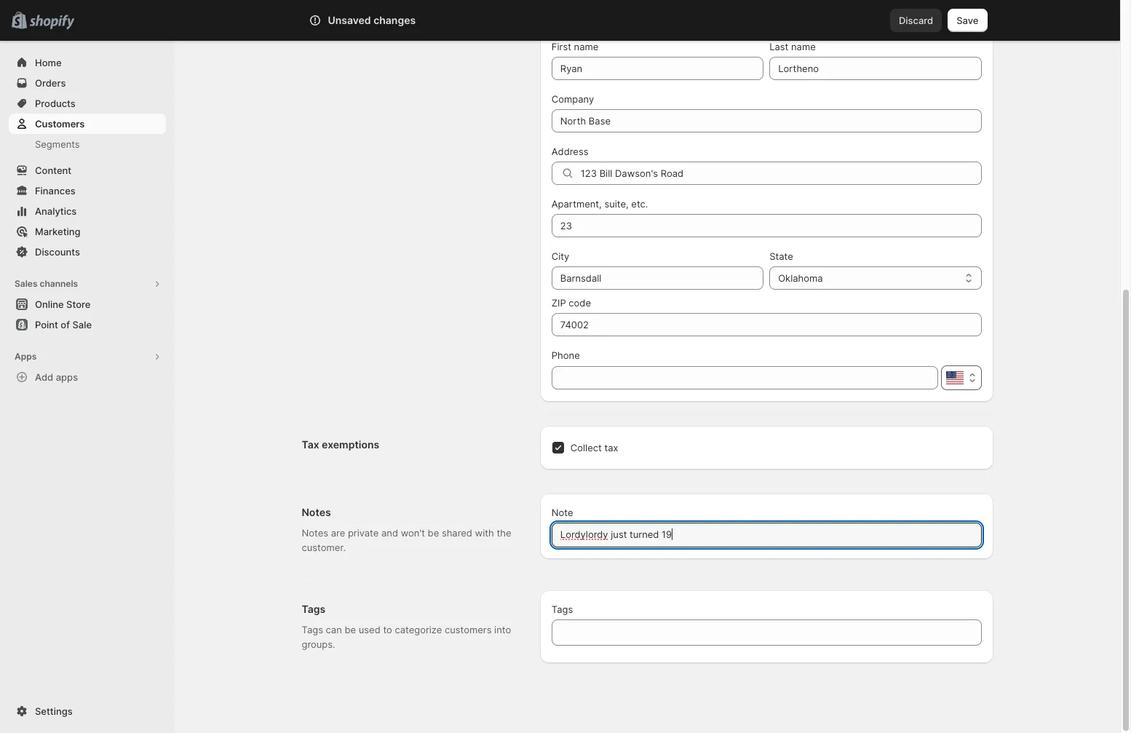 Task type: vqa. For each thing, say whether or not it's contained in the screenshot.
My Store 'image'
no



Task type: locate. For each thing, give the bounding box(es) containing it.
to
[[383, 624, 392, 636]]

be inside tags can be used to categorize customers into groups.
[[345, 624, 356, 636]]

of
[[397, 20, 406, 32], [61, 319, 70, 331]]

categorize
[[395, 624, 442, 636]]

of left this
[[397, 20, 406, 32]]

online store button
[[0, 294, 175, 315]]

address
[[358, 20, 394, 32]]

apartment,
[[552, 198, 602, 210]]

apps button
[[9, 347, 166, 367]]

name right last
[[791, 41, 816, 52]]

oklahoma
[[778, 272, 823, 284]]

1 vertical spatial notes
[[302, 527, 328, 539]]

save button
[[948, 9, 988, 32]]

0 horizontal spatial be
[[345, 624, 356, 636]]

2 notes from the top
[[302, 527, 328, 539]]

0 vertical spatial be
[[428, 527, 439, 539]]

be right can
[[345, 624, 356, 636]]

point
[[35, 319, 58, 331]]

apps
[[15, 351, 37, 362]]

this
[[409, 20, 425, 32]]

Apartment, suite, etc. text field
[[552, 214, 982, 237]]

1 notes from the top
[[302, 506, 331, 518]]

first name
[[552, 41, 599, 52]]

0 horizontal spatial of
[[61, 319, 70, 331]]

discard button
[[890, 9, 942, 32]]

exemptions
[[322, 438, 379, 451]]

0 vertical spatial notes
[[302, 506, 331, 518]]

0 horizontal spatial name
[[574, 41, 599, 52]]

zip
[[552, 297, 566, 309]]

tags can be used to categorize customers into groups.
[[302, 624, 511, 650]]

collect
[[571, 442, 602, 454]]

zip code
[[552, 297, 591, 309]]

last
[[770, 41, 789, 52]]

name right first
[[574, 41, 599, 52]]

company
[[552, 93, 594, 105]]

be right won't
[[428, 527, 439, 539]]

can
[[326, 624, 342, 636]]

1 name from the left
[[574, 41, 599, 52]]

content link
[[9, 160, 166, 181]]

1 vertical spatial of
[[61, 319, 70, 331]]

add
[[35, 371, 53, 383]]

save
[[957, 15, 979, 26]]

Phone text field
[[552, 366, 938, 389]]

tax
[[605, 442, 618, 454]]

point of sale
[[35, 319, 92, 331]]

note
[[552, 507, 573, 518]]

name
[[574, 41, 599, 52], [791, 41, 816, 52]]

settings link
[[9, 701, 166, 721]]

segments
[[35, 138, 80, 150]]

unsaved changes
[[328, 14, 416, 26]]

search button
[[349, 9, 771, 32]]

point of sale button
[[0, 315, 175, 335]]

tags inside tags can be used to categorize customers into groups.
[[302, 624, 323, 636]]

city
[[552, 250, 570, 262]]

notes are private and won't be shared with the customer.
[[302, 527, 512, 553]]

be
[[428, 527, 439, 539], [345, 624, 356, 636]]

2 name from the left
[[791, 41, 816, 52]]

0 vertical spatial of
[[397, 20, 406, 32]]

notes inside the notes are private and won't be shared with the customer.
[[302, 527, 328, 539]]

channels
[[40, 278, 78, 289]]

1 horizontal spatial be
[[428, 527, 439, 539]]

Company text field
[[552, 109, 982, 133]]

address
[[552, 146, 589, 157]]

First name text field
[[552, 57, 764, 80]]

last name
[[770, 41, 816, 52]]

Address text field
[[581, 162, 982, 185]]

point of sale link
[[9, 315, 166, 335]]

suite,
[[605, 198, 629, 210]]

store
[[66, 298, 91, 310]]

phone
[[552, 349, 580, 361]]

sale
[[72, 319, 92, 331]]

into
[[494, 624, 511, 636]]

first
[[552, 41, 571, 52]]

1 horizontal spatial name
[[791, 41, 816, 52]]

the
[[302, 20, 319, 32]]

finances link
[[9, 181, 166, 201]]

of left the sale
[[61, 319, 70, 331]]

private
[[348, 527, 379, 539]]

notes
[[302, 506, 331, 518], [302, 527, 328, 539]]

tags
[[302, 603, 326, 615], [552, 604, 573, 615], [302, 624, 323, 636]]

orders link
[[9, 73, 166, 93]]

1 vertical spatial be
[[345, 624, 356, 636]]



Task type: describe. For each thing, give the bounding box(es) containing it.
shopify image
[[29, 15, 74, 30]]

content
[[35, 165, 71, 176]]

changes
[[374, 14, 416, 26]]

Last name text field
[[770, 57, 982, 80]]

analytics link
[[9, 201, 166, 221]]

sales channels
[[15, 278, 78, 289]]

apartment, suite, etc.
[[552, 198, 648, 210]]

shared
[[442, 527, 472, 539]]

Note text field
[[552, 523, 982, 547]]

etc.
[[631, 198, 648, 210]]

the
[[497, 527, 512, 539]]

add apps button
[[9, 367, 166, 387]]

discard
[[899, 15, 934, 26]]

search
[[373, 15, 404, 26]]

settings
[[35, 705, 73, 717]]

online store link
[[9, 294, 166, 315]]

sales channels button
[[9, 274, 166, 294]]

City text field
[[552, 266, 764, 290]]

are
[[331, 527, 345, 539]]

the primary address of this customer
[[302, 20, 470, 32]]

products link
[[9, 93, 166, 114]]

tax
[[302, 438, 319, 451]]

orders
[[35, 77, 66, 89]]

Tags field
[[560, 620, 973, 646]]

customers
[[35, 118, 85, 130]]

segments link
[[9, 134, 166, 154]]

finances
[[35, 185, 76, 197]]

code
[[569, 297, 591, 309]]

discounts
[[35, 246, 80, 258]]

used
[[359, 624, 381, 636]]

state
[[770, 250, 793, 262]]

home link
[[9, 52, 166, 73]]

unsaved
[[328, 14, 371, 26]]

of inside button
[[61, 319, 70, 331]]

marketing link
[[9, 221, 166, 242]]

customers
[[445, 624, 492, 636]]

ZIP code text field
[[552, 313, 982, 336]]

apps
[[56, 371, 78, 383]]

united states (+1) image
[[946, 371, 964, 384]]

online
[[35, 298, 64, 310]]

won't
[[401, 527, 425, 539]]

analytics
[[35, 205, 77, 217]]

be inside the notes are private and won't be shared with the customer.
[[428, 527, 439, 539]]

groups.
[[302, 638, 335, 650]]

customers link
[[9, 114, 166, 134]]

marketing
[[35, 226, 80, 237]]

customer.
[[302, 542, 346, 553]]

collect tax
[[571, 442, 618, 454]]

online store
[[35, 298, 91, 310]]

products
[[35, 98, 76, 109]]

sales
[[15, 278, 38, 289]]

customer
[[428, 20, 470, 32]]

1 horizontal spatial of
[[397, 20, 406, 32]]

notes for notes are private and won't be shared with the customer.
[[302, 527, 328, 539]]

with
[[475, 527, 494, 539]]

name for last name
[[791, 41, 816, 52]]

notes for notes
[[302, 506, 331, 518]]

home
[[35, 57, 62, 68]]

add apps
[[35, 371, 78, 383]]

name for first name
[[574, 41, 599, 52]]

discounts link
[[9, 242, 166, 262]]

tax exemptions
[[302, 438, 379, 451]]

primary
[[322, 20, 356, 32]]

and
[[381, 527, 398, 539]]



